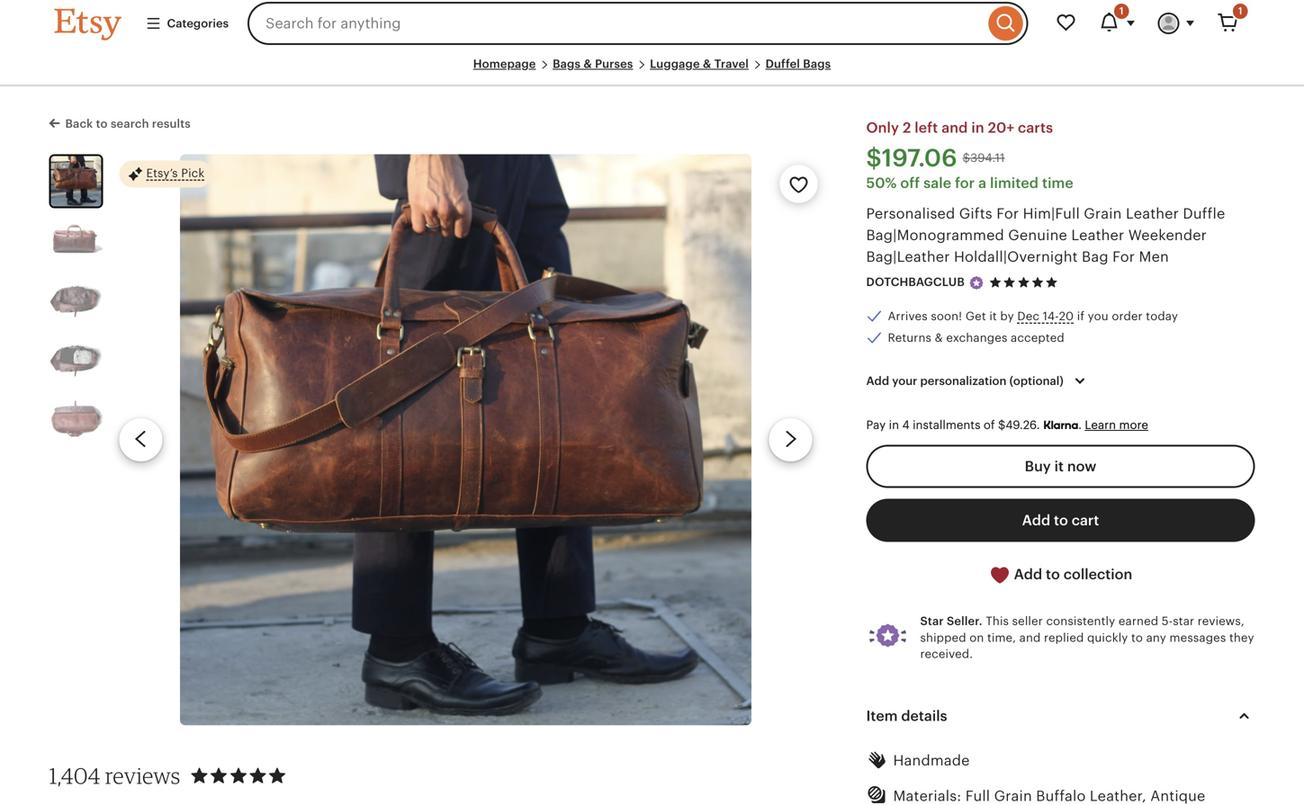 Task type: describe. For each thing, give the bounding box(es) containing it.
0 horizontal spatial for
[[997, 206, 1020, 222]]

1 vertical spatial leather
[[1072, 227, 1125, 243]]

add for add to collection
[[1014, 567, 1043, 583]]

consistently
[[1047, 615, 1116, 629]]

this seller consistently earned 5-star reviews, shipped on time, and replied quickly to any messages they received.
[[921, 615, 1255, 661]]

holdall|overnight
[[954, 249, 1078, 265]]

details
[[902, 709, 948, 725]]

to for cart
[[1054, 513, 1069, 529]]

they
[[1230, 632, 1255, 645]]

travel
[[715, 57, 749, 71]]

add your personalization (optional) button
[[853, 363, 1105, 400]]

star_seller image
[[969, 275, 985, 291]]

replied
[[1045, 632, 1085, 645]]

buy it now button
[[867, 445, 1256, 488]]

duffel bags
[[766, 57, 831, 71]]

genuine
[[1009, 227, 1068, 243]]

0 vertical spatial and
[[942, 120, 968, 136]]

luggage & travel link
[[650, 57, 749, 71]]

grain inside materials: full grain buffalo leather, antique
[[995, 789, 1033, 805]]

returns & exchanges accepted
[[888, 331, 1065, 345]]

personalization
[[921, 375, 1007, 388]]

back to search results
[[65, 117, 191, 131]]

add for add your personalization (optional)
[[867, 375, 890, 388]]

reviews,
[[1198, 615, 1245, 629]]

time
[[1043, 175, 1074, 191]]

star
[[1174, 615, 1195, 629]]

item details button
[[850, 695, 1272, 739]]

arrives
[[888, 310, 928, 323]]

only
[[867, 120, 900, 136]]

bag
[[1082, 249, 1109, 265]]

purses
[[595, 57, 633, 71]]

menu bar containing homepage
[[54, 56, 1250, 87]]

antique
[[1151, 789, 1206, 805]]

categories
[[167, 17, 229, 30]]

item
[[867, 709, 898, 725]]

personalised gifts for himfull grain leather duffle image 5 image
[[49, 392, 103, 446]]

etsy's pick button
[[119, 160, 212, 188]]

grain inside personalised gifts for him|full grain leather duffle bag|monogrammed genuine leather weekender bag|leather holdall|overnight bag for men
[[1084, 206, 1122, 222]]

item details
[[867, 709, 948, 725]]

order
[[1112, 310, 1143, 323]]

carts
[[1018, 120, 1054, 136]]

left
[[915, 120, 939, 136]]

accepted
[[1011, 331, 1065, 345]]

off
[[901, 175, 920, 191]]

add to collection button
[[867, 553, 1256, 598]]

none search field inside categories banner
[[248, 2, 1029, 45]]

of
[[984, 419, 996, 432]]

by
[[1001, 310, 1015, 323]]

& for returns
[[935, 331, 944, 345]]

buffalo
[[1037, 789, 1086, 805]]

klarna
[[1044, 419, 1079, 433]]

bags & purses
[[553, 57, 633, 71]]

duffel
[[766, 57, 801, 71]]

pick
[[181, 166, 205, 180]]

duffle
[[1184, 206, 1226, 222]]

a
[[979, 175, 987, 191]]

20
[[1059, 310, 1074, 323]]

reviews
[[105, 763, 180, 790]]

0 vertical spatial it
[[990, 310, 998, 323]]

$197.06 $394.11
[[867, 145, 1005, 172]]

personalized leather duffle bag/christmas gifts for him/monogrammed genuine leather weekender bag/leather holdall/overnight bag/gift for men image
[[49, 214, 103, 268]]

today
[[1147, 310, 1179, 323]]

soon! get
[[931, 310, 987, 323]]

Search for anything text field
[[248, 2, 985, 45]]

etsy's
[[146, 166, 178, 180]]

personalised gifts for himfull grain leather duffle image 4 image
[[49, 333, 103, 387]]

buy it now
[[1025, 459, 1097, 475]]

and inside this seller consistently earned 5-star reviews, shipped on time, and replied quickly to any messages they received.
[[1020, 632, 1041, 645]]

learn
[[1085, 419, 1117, 432]]

shipped
[[921, 632, 967, 645]]

2 bags from the left
[[803, 57, 831, 71]]

you
[[1088, 310, 1109, 323]]

1 bags from the left
[[553, 57, 581, 71]]

1 button
[[1088, 2, 1148, 45]]

pay
[[867, 419, 886, 432]]

add to cart
[[1023, 513, 1100, 529]]

quickly
[[1088, 632, 1129, 645]]

returns
[[888, 331, 932, 345]]

add your personalization (optional)
[[867, 375, 1064, 388]]

(optional)
[[1010, 375, 1064, 388]]

men
[[1140, 249, 1170, 265]]

back
[[65, 117, 93, 131]]

50% off sale for a limited time
[[867, 175, 1074, 191]]

on
[[970, 632, 985, 645]]

seller.
[[947, 615, 983, 629]]

it inside button
[[1055, 459, 1064, 475]]

bag|leather
[[867, 249, 951, 265]]

star seller.
[[921, 615, 983, 629]]

buy
[[1025, 459, 1051, 475]]

full
[[966, 789, 991, 805]]



Task type: locate. For each thing, give the bounding box(es) containing it.
20+
[[988, 120, 1015, 136]]

bags & purses link
[[553, 57, 633, 71]]

1 1 from the left
[[1120, 5, 1124, 17]]

earned
[[1119, 615, 1159, 629]]

and
[[942, 120, 968, 136], [1020, 632, 1041, 645]]

1 horizontal spatial grain
[[1084, 206, 1122, 222]]

to left cart
[[1054, 513, 1069, 529]]

2 1 from the left
[[1239, 5, 1243, 17]]

leather up bag
[[1072, 227, 1125, 243]]

leather up weekender
[[1126, 206, 1180, 222]]

for
[[997, 206, 1020, 222], [1113, 249, 1136, 265]]

.
[[1079, 419, 1082, 432]]

materials: full grain buffalo leather, antique
[[894, 789, 1212, 806]]

1 horizontal spatial bags
[[803, 57, 831, 71]]

learn more button
[[1085, 419, 1149, 432]]

add left your
[[867, 375, 890, 388]]

dec
[[1018, 310, 1040, 323]]

tab list
[[49, 805, 778, 806]]

to for collection
[[1046, 567, 1061, 583]]

1 vertical spatial in
[[889, 419, 900, 432]]

to for search
[[96, 117, 108, 131]]

add to collection
[[1011, 567, 1133, 583]]

him|full
[[1023, 206, 1080, 222]]

bag|monogrammed
[[867, 227, 1005, 243]]

to inside add to cart button
[[1054, 513, 1069, 529]]

& right the returns
[[935, 331, 944, 345]]

search
[[111, 117, 149, 131]]

this
[[986, 615, 1009, 629]]

more
[[1120, 419, 1149, 432]]

1,404 reviews
[[49, 763, 180, 790]]

0 horizontal spatial in
[[889, 419, 900, 432]]

time,
[[988, 632, 1017, 645]]

1 horizontal spatial 1
[[1239, 5, 1243, 17]]

sale
[[924, 175, 952, 191]]

0 vertical spatial in
[[972, 120, 985, 136]]

it left by
[[990, 310, 998, 323]]

& left travel
[[703, 57, 712, 71]]

categories banner
[[22, 0, 1283, 56]]

1 link
[[1207, 2, 1250, 45]]

2
[[903, 120, 912, 136]]

14-
[[1043, 310, 1059, 323]]

to down earned
[[1132, 632, 1144, 645]]

0 vertical spatial grain
[[1084, 206, 1122, 222]]

it
[[990, 310, 998, 323], [1055, 459, 1064, 475]]

your
[[893, 375, 918, 388]]

bags left purses
[[553, 57, 581, 71]]

back to search results link
[[49, 114, 191, 132]]

personalised
[[867, 206, 956, 222]]

$49.26.
[[999, 419, 1041, 432]]

personalised gifts for himfull grain leather duffle image 3 image
[[49, 273, 103, 327]]

1 horizontal spatial for
[[1113, 249, 1136, 265]]

1 horizontal spatial &
[[703, 57, 712, 71]]

0 horizontal spatial bags
[[553, 57, 581, 71]]

& left purses
[[584, 57, 592, 71]]

&
[[584, 57, 592, 71], [703, 57, 712, 71], [935, 331, 944, 345]]

to inside back to search results link
[[96, 117, 108, 131]]

0 horizontal spatial 1
[[1120, 5, 1124, 17]]

5-
[[1162, 615, 1174, 629]]

to right back
[[96, 117, 108, 131]]

homepage link
[[473, 57, 536, 71]]

only 2 left and in 20+ carts
[[867, 120, 1054, 136]]

1 horizontal spatial in
[[972, 120, 985, 136]]

0 horizontal spatial &
[[584, 57, 592, 71]]

add left cart
[[1023, 513, 1051, 529]]

arrives soon! get it by dec 14-20 if you order today
[[888, 310, 1179, 323]]

it right buy at the bottom right
[[1055, 459, 1064, 475]]

2 horizontal spatial &
[[935, 331, 944, 345]]

0 horizontal spatial grain
[[995, 789, 1033, 805]]

50%
[[867, 175, 897, 191]]

0 horizontal spatial personalized gift for him, travel bag for men, gift for him, gift for father, gift for boyfriend, leather duffle bag, mens backpacks and duffels, leather weekend bag, fathers day gift, christmas gift for husband, valentines day gift for boyfriend image
[[51, 156, 101, 206]]

None search field
[[248, 2, 1029, 45]]

in
[[972, 120, 985, 136], [889, 419, 900, 432]]

luggage
[[650, 57, 700, 71]]

add inside dropdown button
[[867, 375, 890, 388]]

personalised gifts for him|full grain leather duffle bag|monogrammed genuine leather weekender bag|leather holdall|overnight bag for men
[[867, 206, 1226, 265]]

dotchbagclub
[[867, 276, 965, 289]]

and down "seller"
[[1020, 632, 1041, 645]]

0 vertical spatial add
[[867, 375, 890, 388]]

& for luggage
[[703, 57, 712, 71]]

add to cart button
[[867, 499, 1256, 542]]

0 horizontal spatial leather
[[1072, 227, 1125, 243]]

if
[[1078, 310, 1085, 323]]

grain right full at the bottom of the page
[[995, 789, 1033, 805]]

0 horizontal spatial it
[[990, 310, 998, 323]]

luggage & travel
[[650, 57, 749, 71]]

1 horizontal spatial it
[[1055, 459, 1064, 475]]

materials:
[[894, 789, 962, 805]]

gifts
[[960, 206, 993, 222]]

$197.06
[[867, 145, 958, 172]]

bags
[[553, 57, 581, 71], [803, 57, 831, 71]]

1 horizontal spatial and
[[1020, 632, 1041, 645]]

0 horizontal spatial and
[[942, 120, 968, 136]]

limited
[[991, 175, 1039, 191]]

personalized gift for him, travel bag for men, gift for him, gift for father, gift for boyfriend, leather duffle bag, mens backpacks and duffels, leather weekend bag, fathers day gift, christmas gift for husband, valentines day gift for boyfriend image
[[180, 154, 752, 726], [51, 156, 101, 206]]

1
[[1120, 5, 1124, 17], [1239, 5, 1243, 17]]

1 vertical spatial add
[[1023, 513, 1051, 529]]

to inside this seller consistently earned 5-star reviews, shipped on time, and replied quickly to any messages they received.
[[1132, 632, 1144, 645]]

in inside the pay in 4 installments of $49.26. klarna . learn more
[[889, 419, 900, 432]]

menu bar
[[54, 56, 1250, 87]]

1 inside dropdown button
[[1120, 5, 1124, 17]]

1 vertical spatial it
[[1055, 459, 1064, 475]]

collection
[[1064, 567, 1133, 583]]

cart
[[1072, 513, 1100, 529]]

to inside add to collection button
[[1046, 567, 1061, 583]]

add up "seller"
[[1014, 567, 1043, 583]]

received.
[[921, 648, 974, 661]]

1 vertical spatial grain
[[995, 789, 1033, 805]]

0 vertical spatial leather
[[1126, 206, 1180, 222]]

any
[[1147, 632, 1167, 645]]

bags right the duffel
[[803, 57, 831, 71]]

homepage
[[473, 57, 536, 71]]

now
[[1068, 459, 1097, 475]]

to left collection
[[1046, 567, 1061, 583]]

1 horizontal spatial leather
[[1126, 206, 1180, 222]]

installments
[[913, 419, 981, 432]]

leather,
[[1090, 789, 1147, 805]]

pay in 4 installments of $49.26. klarna . learn more
[[867, 419, 1149, 433]]

seller
[[1013, 615, 1044, 629]]

0 vertical spatial for
[[997, 206, 1020, 222]]

2 vertical spatial add
[[1014, 567, 1043, 583]]

and right left
[[942, 120, 968, 136]]

for down limited
[[997, 206, 1020, 222]]

grain up bag
[[1084, 206, 1122, 222]]

1 vertical spatial and
[[1020, 632, 1041, 645]]

in left 20+
[[972, 120, 985, 136]]

for right bag
[[1113, 249, 1136, 265]]

& for bags
[[584, 57, 592, 71]]

weekender
[[1129, 227, 1208, 243]]

in left 4
[[889, 419, 900, 432]]

categories button
[[132, 7, 242, 40]]

handmade
[[894, 753, 970, 770]]

exchanges
[[947, 331, 1008, 345]]

4
[[903, 419, 910, 432]]

add for add to cart
[[1023, 513, 1051, 529]]

1 vertical spatial for
[[1113, 249, 1136, 265]]

1 horizontal spatial personalized gift for him, travel bag for men, gift for him, gift for father, gift for boyfriend, leather duffle bag, mens backpacks and duffels, leather weekend bag, fathers day gift, christmas gift for husband, valentines day gift for boyfriend image
[[180, 154, 752, 726]]

for
[[955, 175, 975, 191]]



Task type: vqa. For each thing, say whether or not it's contained in the screenshot.
for
yes



